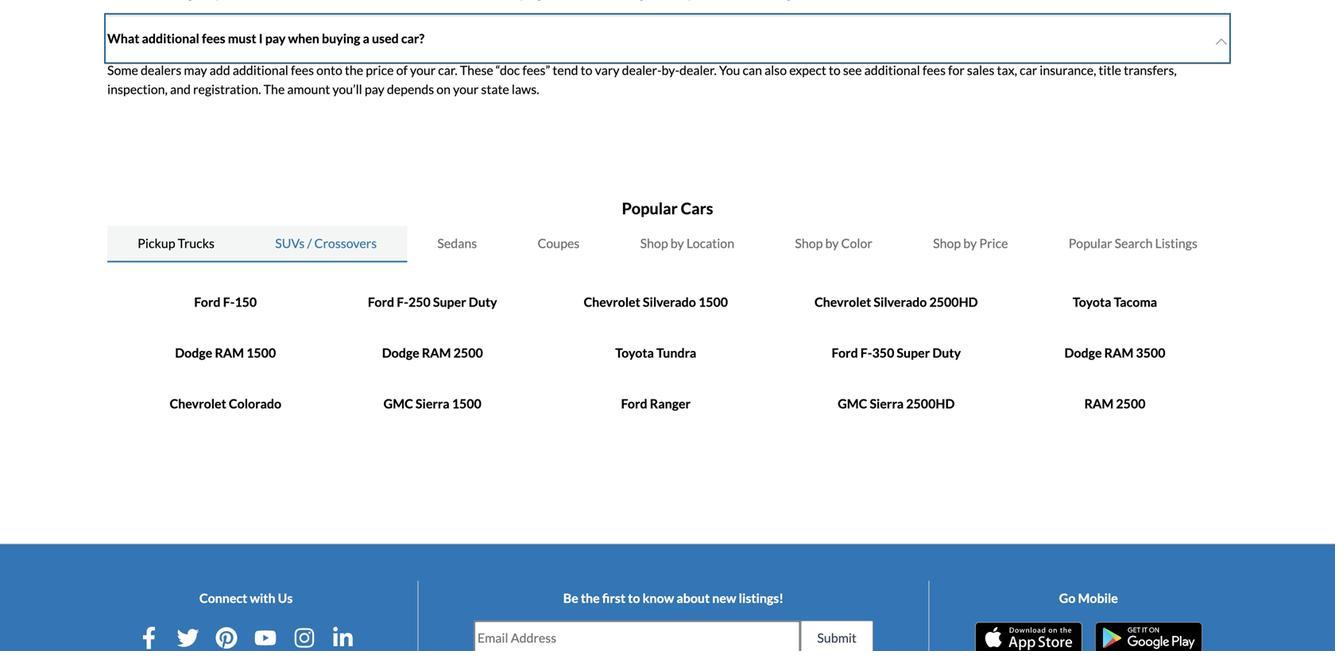Task type: locate. For each thing, give the bounding box(es) containing it.
0 horizontal spatial to
[[581, 62, 593, 78]]

1 horizontal spatial f-
[[397, 294, 408, 310]]

1 vertical spatial the
[[581, 591, 600, 606]]

sierra down 350
[[870, 396, 904, 412]]

1 vertical spatial super
[[897, 345, 930, 361]]

1 horizontal spatial fees
[[291, 62, 314, 78]]

toyota for toyota tacoma
[[1073, 294, 1112, 310]]

1500 down dodge ram 2500 link
[[452, 396, 481, 412]]

silverado up tundra
[[643, 294, 696, 310]]

gmc down dodge ram 2500 link
[[384, 396, 413, 412]]

f- up dodge ram 1500 link
[[223, 294, 235, 310]]

0 horizontal spatial super
[[433, 294, 466, 310]]

0 vertical spatial popular
[[622, 199, 678, 218]]

2500hd down shop by price
[[929, 294, 978, 310]]

be the first to know about new listings!
[[563, 591, 784, 606]]

1 sierra from the left
[[416, 396, 450, 412]]

1 vertical spatial duty
[[933, 345, 961, 361]]

add
[[210, 62, 230, 78]]

insurance,
[[1040, 62, 1096, 78]]

amount
[[287, 81, 330, 97]]

what
[[107, 31, 139, 46]]

0 horizontal spatial silverado
[[643, 294, 696, 310]]

you
[[719, 62, 740, 78]]

to
[[581, 62, 593, 78], [829, 62, 841, 78], [628, 591, 640, 606]]

0 horizontal spatial shop
[[640, 236, 668, 251]]

by left price
[[964, 236, 977, 251]]

ford left 150
[[194, 294, 221, 310]]

ram left 3500
[[1104, 345, 1134, 361]]

chevron down image
[[1215, 35, 1228, 48]]

gmc for gmc sierra 1500
[[384, 396, 413, 412]]

some dealers may add additional fees onto the price of your car. these "doc fees" tend to vary dealer-by-dealer. you can also expect to see additional fees for sales tax, car insurance, title transfers, inspection, and registration. the amount you'll pay depends on your state laws.
[[107, 62, 1177, 97]]

dodge ram 3500
[[1065, 345, 1166, 361]]

0 vertical spatial 2500hd
[[929, 294, 978, 310]]

0 horizontal spatial chevrolet
[[170, 396, 226, 412]]

by left location
[[671, 236, 684, 251]]

1500 down location
[[699, 294, 728, 310]]

pay
[[265, 31, 286, 46], [365, 81, 384, 97]]

super
[[433, 294, 466, 310], [897, 345, 930, 361]]

to left see
[[829, 62, 841, 78]]

0 vertical spatial super
[[433, 294, 466, 310]]

0 vertical spatial duty
[[469, 294, 497, 310]]

pay inside some dealers may add additional fees onto the price of your car. these "doc fees" tend to vary dealer-by-dealer. you can also expect to see additional fees for sales tax, car insurance, title transfers, inspection, and registration. the amount you'll pay depends on your state laws.
[[365, 81, 384, 97]]

1500 up "colorado"
[[246, 345, 276, 361]]

silverado for 1500
[[643, 294, 696, 310]]

gmc sierra 1500
[[384, 396, 481, 412]]

2 horizontal spatial fees
[[923, 62, 946, 78]]

price
[[979, 236, 1008, 251]]

f- for 250
[[397, 294, 408, 310]]

vary
[[595, 62, 620, 78]]

1 shop from the left
[[640, 236, 668, 251]]

ford
[[194, 294, 221, 310], [368, 294, 394, 310], [832, 345, 858, 361], [621, 396, 647, 412]]

ford for ford ranger
[[621, 396, 647, 412]]

gmc sierra 1500 link
[[384, 396, 481, 412]]

used
[[372, 31, 399, 46]]

1 horizontal spatial duty
[[933, 345, 961, 361]]

chevrolet for chevrolet silverado 2500hd
[[815, 294, 871, 310]]

to right first
[[628, 591, 640, 606]]

0 horizontal spatial additional
[[142, 31, 199, 46]]

dodge for dodge ram 3500
[[1065, 345, 1102, 361]]

popular left search
[[1069, 236, 1112, 251]]

sierra down dodge ram 2500 link
[[416, 396, 450, 412]]

car
[[1020, 62, 1037, 78]]

dodge down "250"
[[382, 345, 419, 361]]

0 vertical spatial pay
[[265, 31, 286, 46]]

1 horizontal spatial pay
[[365, 81, 384, 97]]

ram up chevrolet colorado
[[215, 345, 244, 361]]

us
[[278, 591, 293, 606]]

2500 down ford f-250 super duty link
[[454, 345, 483, 361]]

1500 for dodge ram 1500
[[246, 345, 276, 361]]

additional right see
[[864, 62, 920, 78]]

0 horizontal spatial f-
[[223, 294, 235, 310]]

2 horizontal spatial to
[[829, 62, 841, 78]]

ram for 1500
[[215, 345, 244, 361]]

2 horizontal spatial dodge
[[1065, 345, 1102, 361]]

by for price
[[964, 236, 977, 251]]

0 horizontal spatial gmc
[[384, 396, 413, 412]]

2 sierra from the left
[[870, 396, 904, 412]]

3 dodge from the left
[[1065, 345, 1102, 361]]

dodge ram 3500 link
[[1065, 345, 1166, 361]]

chevrolet down shop by color
[[815, 294, 871, 310]]

0 horizontal spatial fees
[[202, 31, 225, 46]]

silverado
[[643, 294, 696, 310], [874, 294, 927, 310]]

i
[[259, 31, 263, 46]]

the up you'll
[[345, 62, 363, 78]]

0 horizontal spatial duty
[[469, 294, 497, 310]]

1 horizontal spatial chevrolet
[[584, 294, 640, 310]]

duty
[[469, 294, 497, 310], [933, 345, 961, 361]]

you'll
[[333, 81, 362, 97]]

ford ranger link
[[621, 396, 691, 412]]

ford f-250 super duty link
[[368, 294, 497, 310]]

0 horizontal spatial 1500
[[246, 345, 276, 361]]

mobile
[[1078, 591, 1118, 606]]

see
[[843, 62, 862, 78]]

additional up dealers on the left top of page
[[142, 31, 199, 46]]

popular for popular cars
[[622, 199, 678, 218]]

toyota left tundra
[[615, 345, 654, 361]]

1 horizontal spatial dodge
[[382, 345, 419, 361]]

1 horizontal spatial gmc
[[838, 396, 867, 412]]

1 vertical spatial 1500
[[246, 345, 276, 361]]

additional up the
[[233, 62, 288, 78]]

1 horizontal spatial super
[[897, 345, 930, 361]]

1 dodge from the left
[[175, 345, 212, 361]]

0 horizontal spatial pay
[[265, 31, 286, 46]]

popular
[[622, 199, 678, 218], [1069, 236, 1112, 251]]

facebook image
[[138, 627, 160, 650]]

toyota
[[1073, 294, 1112, 310], [615, 345, 654, 361]]

ranger
[[650, 396, 691, 412]]

1 horizontal spatial your
[[453, 81, 479, 97]]

2 horizontal spatial f-
[[861, 345, 872, 361]]

ram 2500
[[1085, 396, 1146, 412]]

silverado up the ford f-350 super duty link
[[874, 294, 927, 310]]

2 gmc from the left
[[838, 396, 867, 412]]

on
[[437, 81, 451, 97]]

f- up dodge ram 2500 link
[[397, 294, 408, 310]]

0 horizontal spatial sierra
[[416, 396, 450, 412]]

0 horizontal spatial toyota
[[615, 345, 654, 361]]

2 horizontal spatial shop
[[933, 236, 961, 251]]

1 vertical spatial toyota
[[615, 345, 654, 361]]

duty right 350
[[933, 345, 961, 361]]

toyota left tacoma
[[1073, 294, 1112, 310]]

get it on google play image
[[1095, 623, 1202, 652]]

1 horizontal spatial by
[[825, 236, 839, 251]]

chevrolet for chevrolet colorado
[[170, 396, 226, 412]]

gmc down ford f-350 super duty
[[838, 396, 867, 412]]

to left vary
[[581, 62, 593, 78]]

ford for ford f-250 super duty
[[368, 294, 394, 310]]

f- for 150
[[223, 294, 235, 310]]

first
[[602, 591, 626, 606]]

ford f-150 link
[[194, 294, 257, 310]]

1 horizontal spatial sierra
[[870, 396, 904, 412]]

1 vertical spatial 2500hd
[[906, 396, 955, 412]]

popular left cars
[[622, 199, 678, 218]]

your down these
[[453, 81, 479, 97]]

1 vertical spatial your
[[453, 81, 479, 97]]

2 horizontal spatial chevrolet
[[815, 294, 871, 310]]

shop for shop by color
[[795, 236, 823, 251]]

toyota tundra link
[[615, 345, 696, 361]]

shop for shop by location
[[640, 236, 668, 251]]

0 horizontal spatial your
[[410, 62, 436, 78]]

1 gmc from the left
[[384, 396, 413, 412]]

dodge ram 2500 link
[[382, 345, 483, 361]]

pickup
[[138, 236, 175, 251]]

1 vertical spatial popular
[[1069, 236, 1112, 251]]

dodge
[[175, 345, 212, 361], [382, 345, 419, 361], [1065, 345, 1102, 361]]

2500 down dodge ram 3500 link
[[1116, 396, 1146, 412]]

1 horizontal spatial silverado
[[874, 294, 927, 310]]

ram down ford f-250 super duty link
[[422, 345, 451, 361]]

inspection,
[[107, 81, 168, 97]]

gmc for gmc sierra 2500hd
[[838, 396, 867, 412]]

download on the app store image
[[975, 623, 1082, 652]]

3 by from the left
[[964, 236, 977, 251]]

of
[[396, 62, 408, 78]]

0 vertical spatial toyota
[[1073, 294, 1112, 310]]

2 horizontal spatial by
[[964, 236, 977, 251]]

chevrolet left "colorado"
[[170, 396, 226, 412]]

popular cars
[[622, 199, 713, 218]]

sierra
[[416, 396, 450, 412], [870, 396, 904, 412]]

chevrolet silverado 1500
[[584, 294, 728, 310]]

1 silverado from the left
[[643, 294, 696, 310]]

the right be on the left of page
[[581, 591, 600, 606]]

1 vertical spatial pay
[[365, 81, 384, 97]]

buying
[[322, 31, 360, 46]]

2500
[[454, 345, 483, 361], [1116, 396, 1146, 412]]

0 horizontal spatial by
[[671, 236, 684, 251]]

0 horizontal spatial dodge
[[175, 345, 212, 361]]

fees left "for"
[[923, 62, 946, 78]]

fees"
[[522, 62, 550, 78]]

gmc sierra 2500hd
[[838, 396, 955, 412]]

shop left price
[[933, 236, 961, 251]]

250
[[408, 294, 431, 310]]

1 horizontal spatial additional
[[233, 62, 288, 78]]

1500
[[699, 294, 728, 310], [246, 345, 276, 361], [452, 396, 481, 412]]

shop for shop by price
[[933, 236, 961, 251]]

pay down "price"
[[365, 81, 384, 97]]

super right "250"
[[433, 294, 466, 310]]

2 dodge from the left
[[382, 345, 419, 361]]

ram for 3500
[[1104, 345, 1134, 361]]

3 shop from the left
[[933, 236, 961, 251]]

toyota for toyota tundra
[[615, 345, 654, 361]]

2 silverado from the left
[[874, 294, 927, 310]]

0 horizontal spatial the
[[345, 62, 363, 78]]

1 horizontal spatial popular
[[1069, 236, 1112, 251]]

2 vertical spatial 1500
[[452, 396, 481, 412]]

what additional fees must i pay when buying a used car?
[[107, 31, 424, 46]]

popular for popular search listings
[[1069, 236, 1112, 251]]

dodge down toyota tacoma
[[1065, 345, 1102, 361]]

tundra
[[656, 345, 696, 361]]

dodge up chevrolet colorado link
[[175, 345, 212, 361]]

1 horizontal spatial 1500
[[452, 396, 481, 412]]

1 horizontal spatial toyota
[[1073, 294, 1112, 310]]

1 horizontal spatial shop
[[795, 236, 823, 251]]

sierra for 2500hd
[[870, 396, 904, 412]]

by for location
[[671, 236, 684, 251]]

shop left color
[[795, 236, 823, 251]]

sedans
[[437, 236, 477, 251]]

dodge for dodge ram 2500
[[382, 345, 419, 361]]

also
[[765, 62, 787, 78]]

ford f-350 super duty
[[832, 345, 961, 361]]

ford left ranger
[[621, 396, 647, 412]]

gmc sierra 2500hd link
[[838, 396, 955, 412]]

ford left 350
[[832, 345, 858, 361]]

listings!
[[739, 591, 784, 606]]

fees up amount
[[291, 62, 314, 78]]

2 by from the left
[[825, 236, 839, 251]]

2 horizontal spatial 1500
[[699, 294, 728, 310]]

duty right "250"
[[469, 294, 497, 310]]

crossovers
[[314, 236, 377, 251]]

chevrolet
[[584, 294, 640, 310], [815, 294, 871, 310], [170, 396, 226, 412]]

super right 350
[[897, 345, 930, 361]]

0 horizontal spatial 2500
[[454, 345, 483, 361]]

the inside some dealers may add additional fees onto the price of your car. these "doc fees" tend to vary dealer-by-dealer. you can also expect to see additional fees for sales tax, car insurance, title transfers, inspection, and registration. the amount you'll pay depends on your state laws.
[[345, 62, 363, 78]]

by left color
[[825, 236, 839, 251]]

by-
[[662, 62, 680, 78]]

2 shop from the left
[[795, 236, 823, 251]]

dealer.
[[680, 62, 717, 78]]

onto
[[316, 62, 342, 78]]

go mobile
[[1059, 591, 1118, 606]]

0 vertical spatial the
[[345, 62, 363, 78]]

1 by from the left
[[671, 236, 684, 251]]

2500hd down the ford f-350 super duty link
[[906, 396, 955, 412]]

must
[[228, 31, 256, 46]]

f-
[[223, 294, 235, 310], [397, 294, 408, 310], [861, 345, 872, 361]]

0 vertical spatial 1500
[[699, 294, 728, 310]]

ford for ford f-150
[[194, 294, 221, 310]]

registration.
[[193, 81, 261, 97]]

cars
[[681, 199, 713, 218]]

dodge ram 1500 link
[[175, 345, 276, 361]]

your right of
[[410, 62, 436, 78]]

suvs
[[275, 236, 305, 251]]

connect
[[199, 591, 247, 606]]

1 vertical spatial 2500
[[1116, 396, 1146, 412]]

0 horizontal spatial popular
[[622, 199, 678, 218]]

/
[[307, 236, 312, 251]]

2500hd for gmc sierra 2500hd
[[906, 396, 955, 412]]

by
[[671, 236, 684, 251], [825, 236, 839, 251], [964, 236, 977, 251]]

pay right i
[[265, 31, 286, 46]]

chevrolet up toyota tundra link
[[584, 294, 640, 310]]

ford ranger
[[621, 396, 691, 412]]

fees left the must
[[202, 31, 225, 46]]

ford left "250"
[[368, 294, 394, 310]]

f- up gmc sierra 2500hd
[[861, 345, 872, 361]]

shop down popular cars
[[640, 236, 668, 251]]



Task type: vqa. For each thing, say whether or not it's contained in the screenshot.
Other years
no



Task type: describe. For each thing, give the bounding box(es) containing it.
listings
[[1155, 236, 1198, 251]]

with
[[250, 591, 275, 606]]

dodge ram 1500
[[175, 345, 276, 361]]

tax,
[[997, 62, 1017, 78]]

tend
[[553, 62, 578, 78]]

150
[[235, 294, 257, 310]]

and
[[170, 81, 191, 97]]

for
[[948, 62, 965, 78]]

super for 250
[[433, 294, 466, 310]]

fees inside dropdown button
[[202, 31, 225, 46]]

youtube image
[[254, 627, 277, 650]]

tacoma
[[1114, 294, 1157, 310]]

ford for ford f-350 super duty
[[832, 345, 858, 361]]

toyota tundra
[[615, 345, 696, 361]]

1 horizontal spatial 2500
[[1116, 396, 1146, 412]]

title
[[1099, 62, 1121, 78]]

dodge for dodge ram 1500
[[175, 345, 212, 361]]

colorado
[[229, 396, 281, 412]]

chevrolet colorado link
[[170, 396, 281, 412]]

car?
[[401, 31, 424, 46]]

chevrolet for chevrolet silverado 1500
[[584, 294, 640, 310]]

dealers
[[141, 62, 181, 78]]

be
[[563, 591, 578, 606]]

depends
[[387, 81, 434, 97]]

ford f-150
[[194, 294, 257, 310]]

dealer-
[[622, 62, 662, 78]]

super for 350
[[897, 345, 930, 361]]

"doc
[[496, 62, 520, 78]]

expect
[[789, 62, 826, 78]]

ford f-250 super duty
[[368, 294, 497, 310]]

additional inside dropdown button
[[142, 31, 199, 46]]

may
[[184, 62, 207, 78]]

when
[[288, 31, 319, 46]]

f- for 350
[[861, 345, 872, 361]]

ford f-350 super duty link
[[832, 345, 961, 361]]

2500hd for chevrolet silverado 2500hd
[[929, 294, 978, 310]]

chevrolet silverado 1500 link
[[584, 294, 728, 310]]

shop by price
[[933, 236, 1008, 251]]

go
[[1059, 591, 1076, 606]]

suvs / crossovers
[[275, 236, 377, 251]]

submit
[[817, 631, 857, 646]]

price
[[366, 62, 394, 78]]

car.
[[438, 62, 458, 78]]

duty for ford f-250 super duty
[[469, 294, 497, 310]]

can
[[743, 62, 762, 78]]

popular search listings
[[1069, 236, 1198, 251]]

pay inside what additional fees must i pay when buying a used car? dropdown button
[[265, 31, 286, 46]]

the
[[264, 81, 285, 97]]

1500 for gmc sierra 1500
[[452, 396, 481, 412]]

chevrolet colorado
[[170, 396, 281, 412]]

transfers,
[[1124, 62, 1177, 78]]

twitter image
[[177, 627, 199, 650]]

2 horizontal spatial additional
[[864, 62, 920, 78]]

chevrolet silverado 2500hd
[[815, 294, 978, 310]]

instagram image
[[293, 627, 315, 650]]

1 horizontal spatial to
[[628, 591, 640, 606]]

submit button
[[801, 621, 873, 652]]

search
[[1115, 236, 1153, 251]]

shop by location
[[640, 236, 734, 251]]

ram down dodge ram 3500 link
[[1085, 396, 1114, 412]]

laws.
[[512, 81, 539, 97]]

0 vertical spatial 2500
[[454, 345, 483, 361]]

duty for ford f-350 super duty
[[933, 345, 961, 361]]

toyota tacoma link
[[1073, 294, 1157, 310]]

Email Address email field
[[474, 622, 800, 652]]

a
[[363, 31, 369, 46]]

know
[[643, 591, 674, 606]]

pinterest image
[[216, 627, 238, 650]]

1 horizontal spatial the
[[581, 591, 600, 606]]

toyota tacoma
[[1073, 294, 1157, 310]]

1500 for chevrolet silverado 1500
[[699, 294, 728, 310]]

coupes
[[538, 236, 580, 251]]

by for color
[[825, 236, 839, 251]]

some
[[107, 62, 138, 78]]

connect with us
[[199, 591, 293, 606]]

ram for 2500
[[422, 345, 451, 361]]

trucks
[[178, 236, 215, 251]]

state
[[481, 81, 509, 97]]

about
[[677, 591, 710, 606]]

new
[[712, 591, 736, 606]]

what additional fees must i pay when buying a used car? button
[[107, 16, 1228, 61]]

these
[[460, 62, 493, 78]]

silverado for 2500hd
[[874, 294, 927, 310]]

linkedin image
[[332, 627, 354, 650]]

location
[[687, 236, 734, 251]]

shop by color
[[795, 236, 873, 251]]

3500
[[1136, 345, 1166, 361]]

350
[[872, 345, 894, 361]]

sierra for 1500
[[416, 396, 450, 412]]

chevrolet silverado 2500hd link
[[815, 294, 978, 310]]

0 vertical spatial your
[[410, 62, 436, 78]]

pickup trucks
[[138, 236, 215, 251]]



